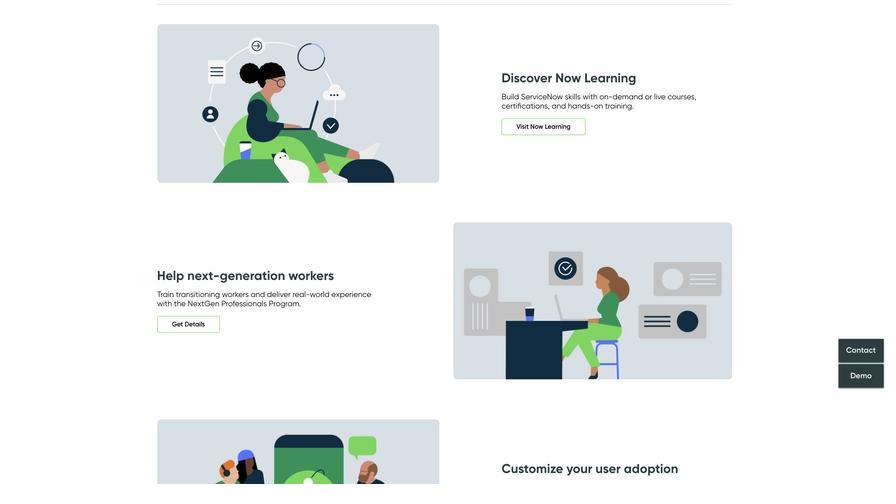 Task type: vqa. For each thing, say whether or not it's contained in the screenshot.
Discover's Now
yes



Task type: locate. For each thing, give the bounding box(es) containing it.
workers down help next-generation workers
[[222, 290, 249, 299]]

get
[[172, 321, 183, 328]]

1 horizontal spatial learning
[[584, 70, 636, 86]]

with inside build servicenow skills with on-demand or live courses, certifications, and hands-on training.
[[583, 92, 598, 101]]

build servicenow skills with on-demand or live courses, certifications, and hands-on training.
[[502, 92, 697, 110]]

demand
[[613, 92, 643, 101]]

1 vertical spatial workers
[[222, 290, 249, 299]]

contact
[[847, 346, 876, 355]]

and inside train transitioning workers and deliver real-world experience with the nextgen professionals program.
[[251, 290, 265, 299]]

1 vertical spatial with
[[157, 299, 172, 308]]

0 horizontal spatial with
[[157, 299, 172, 308]]

and down generation
[[251, 290, 265, 299]]

with
[[583, 92, 598, 101], [157, 299, 172, 308]]

1 horizontal spatial and
[[552, 101, 566, 110]]

workers
[[288, 268, 334, 283], [222, 290, 249, 299]]

0 vertical spatial with
[[583, 92, 598, 101]]

learning
[[584, 70, 636, 86], [545, 123, 571, 131]]

your
[[567, 461, 593, 476]]

discover
[[502, 70, 552, 86]]

now
[[556, 70, 581, 86], [530, 123, 543, 131]]

transitioning
[[176, 290, 220, 299]]

discover now learning
[[502, 70, 636, 86]]

and left "hands-"
[[552, 101, 566, 110]]

1 vertical spatial and
[[251, 290, 265, 299]]

1 horizontal spatial workers
[[288, 268, 334, 283]]

professionals
[[221, 299, 267, 308]]

on-
[[600, 92, 613, 101]]

0 horizontal spatial learning
[[545, 123, 571, 131]]

0 vertical spatial learning
[[584, 70, 636, 86]]

learning up "on-"
[[584, 70, 636, 86]]

0 vertical spatial workers
[[288, 268, 334, 283]]

0 horizontal spatial workers
[[222, 290, 249, 299]]

details
[[185, 321, 205, 328]]

the
[[174, 299, 186, 308]]

user
[[596, 461, 621, 476]]

train
[[157, 290, 174, 299]]

and
[[552, 101, 566, 110], [251, 290, 265, 299]]

with left the
[[157, 299, 172, 308]]

learning down "hands-"
[[545, 123, 571, 131]]

1 vertical spatial now
[[530, 123, 543, 131]]

build
[[502, 92, 519, 101]]

customize your user adoption
[[502, 461, 678, 476]]

nextgen
[[188, 299, 219, 308]]

now for discover
[[556, 70, 581, 86]]

real-
[[293, 290, 310, 299]]

visit now learning
[[517, 123, 571, 131]]

now up skills
[[556, 70, 581, 86]]

0 vertical spatial now
[[556, 70, 581, 86]]

workers up world
[[288, 268, 334, 283]]

1 vertical spatial learning
[[545, 123, 571, 131]]

0 horizontal spatial now
[[530, 123, 543, 131]]

with left "on-"
[[583, 92, 598, 101]]

and inside build servicenow skills with on-demand or live courses, certifications, and hands-on training.
[[552, 101, 566, 110]]

1 horizontal spatial with
[[583, 92, 598, 101]]

next-
[[187, 268, 220, 283]]

0 horizontal spatial and
[[251, 290, 265, 299]]

now for visit
[[530, 123, 543, 131]]

now right "visit"
[[530, 123, 543, 131]]

visit now learning link
[[502, 118, 586, 135]]

0 vertical spatial and
[[552, 101, 566, 110]]

hands-
[[568, 101, 594, 110]]

1 horizontal spatial now
[[556, 70, 581, 86]]

live
[[654, 92, 666, 101]]



Task type: describe. For each thing, give the bounding box(es) containing it.
get details link
[[157, 316, 220, 333]]

contact link
[[839, 339, 884, 362]]

learning for visit now learning
[[545, 123, 571, 131]]

deliver
[[267, 290, 291, 299]]

certifications,
[[502, 101, 550, 110]]

training.
[[605, 101, 634, 110]]

help next-generation workers
[[157, 268, 334, 283]]

learning for discover now learning
[[584, 70, 636, 86]]

workers inside train transitioning workers and deliver real-world experience with the nextgen professionals program.
[[222, 290, 249, 299]]

customize
[[502, 461, 563, 476]]

world
[[310, 290, 330, 299]]

experience
[[332, 290, 371, 299]]

courses,
[[668, 92, 697, 101]]

program.
[[269, 299, 301, 308]]

generation
[[220, 268, 285, 283]]

skills
[[565, 92, 581, 101]]

demo
[[851, 371, 872, 381]]

demo link
[[839, 364, 884, 388]]

adoption
[[624, 461, 678, 476]]

or
[[645, 92, 652, 101]]

with inside train transitioning workers and deliver real-world experience with the nextgen professionals program.
[[157, 299, 172, 308]]

on
[[594, 101, 603, 110]]

servicenow
[[521, 92, 563, 101]]

get details
[[172, 321, 205, 328]]

train transitioning workers and deliver real-world experience with the nextgen professionals program.
[[157, 290, 371, 308]]

help
[[157, 268, 184, 283]]

visit
[[517, 123, 529, 131]]



